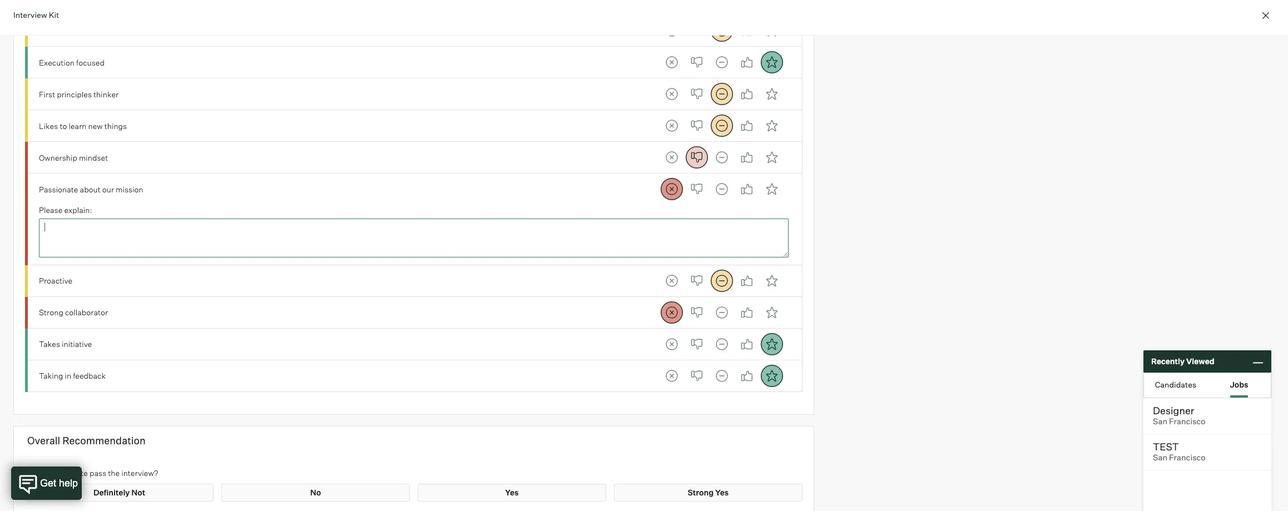 Task type: vqa. For each thing, say whether or not it's contained in the screenshot.
Passionate
yes



Task type: describe. For each thing, give the bounding box(es) containing it.
francisco for test
[[1169, 453, 1206, 463]]

solver
[[102, 26, 124, 35]]

strong yes button for in
[[761, 365, 783, 387]]

no button for initiative
[[686, 333, 708, 355]]

no button for principles
[[686, 83, 708, 105]]

tab list for problem
[[661, 20, 783, 42]]

tab list for in
[[661, 365, 783, 387]]

mission
[[116, 184, 143, 194]]

no button for collaborator
[[686, 301, 708, 324]]

definitely not button for collaborator
[[661, 301, 683, 324]]

execution focused
[[39, 58, 104, 67]]

strong yes button for initiative
[[761, 333, 783, 355]]

overall
[[27, 434, 60, 447]]

definitely not button for problem
[[661, 20, 683, 42]]

yes button for initiative
[[736, 333, 758, 355]]

not
[[131, 488, 145, 497]]

mixed image for collaborator
[[711, 301, 733, 324]]

1 yes from the left
[[505, 488, 519, 497]]

taking in feedback
[[39, 371, 106, 381]]

thinker
[[93, 89, 119, 99]]

strong yes image for mindset
[[761, 147, 783, 169]]

yes image for taking in feedback
[[736, 365, 758, 387]]

pass
[[90, 468, 106, 478]]

francisco for designer
[[1169, 417, 1206, 427]]

recommendation
[[62, 434, 146, 447]]

taking
[[39, 371, 63, 381]]

tab list for principles
[[661, 83, 783, 105]]

no image for likes to learn new things
[[686, 115, 708, 137]]

did
[[25, 468, 37, 478]]

strong yes button for to
[[761, 115, 783, 137]]

no button for mindset
[[686, 147, 708, 169]]

explain:
[[64, 205, 92, 215]]

ownership
[[39, 153, 77, 162]]

4 strong yes image from the top
[[761, 301, 783, 324]]

mixed button for initiative
[[711, 333, 733, 355]]

definitely not button for to
[[661, 115, 683, 137]]

no image for execution focused
[[686, 51, 708, 74]]

mixed button for about
[[711, 178, 733, 200]]

mixed image for initiative
[[711, 333, 733, 355]]

things
[[104, 121, 127, 131]]

5 definitely not image from the top
[[661, 333, 683, 355]]

definitely not button for about
[[661, 178, 683, 200]]

3 definitely not image from the top
[[661, 147, 683, 169]]

interview?
[[121, 468, 158, 478]]

strong yes button for problem
[[761, 20, 783, 42]]

strong for strong collaborator
[[39, 308, 63, 317]]

candidates
[[1155, 380, 1196, 389]]

mixed image for solver
[[711, 20, 733, 42]]

kit
[[49, 10, 59, 19]]

strong for strong yes
[[688, 488, 714, 497]]

yes image for takes initiative
[[736, 333, 758, 355]]

mixed button for problem
[[711, 20, 733, 42]]

definitely
[[93, 488, 130, 497]]

strong yes image for our
[[761, 178, 783, 200]]

ownership mindset
[[39, 153, 108, 162]]

yes button for problem
[[736, 20, 758, 42]]

no image for first principles thinker
[[686, 83, 708, 105]]

no image for taking in feedback
[[686, 365, 708, 387]]

san for designer
[[1153, 417, 1167, 427]]

yes image for passionate about our mission
[[736, 178, 758, 200]]

feedback
[[73, 371, 106, 381]]

tab list for about
[[661, 178, 783, 200]]

no image for strong collaborator
[[686, 301, 708, 324]]

7 strong yes button from the top
[[761, 270, 783, 292]]

7 no button from the top
[[686, 270, 708, 292]]

to
[[60, 121, 67, 131]]

first principles thinker
[[39, 89, 119, 99]]

4 mixed image from the top
[[711, 270, 733, 292]]

recently viewed
[[1151, 357, 1214, 366]]

likes to learn new things
[[39, 121, 127, 131]]

7 mixed button from the top
[[711, 270, 733, 292]]

mixed image for focused
[[711, 51, 733, 74]]

tab list for mindset
[[661, 147, 783, 169]]

our
[[102, 184, 114, 194]]

mindset
[[79, 153, 108, 162]]

definitely not button for mindset
[[661, 147, 683, 169]]

no button for problem
[[686, 20, 708, 42]]

strong yes
[[688, 488, 729, 497]]

in
[[65, 371, 71, 381]]

yes button for to
[[736, 115, 758, 137]]

takes initiative
[[39, 339, 92, 349]]

3 definitely not image from the top
[[661, 270, 683, 292]]

no button for to
[[686, 115, 708, 137]]

collaborator
[[65, 308, 108, 317]]

strong yes image for thinker
[[761, 83, 783, 105]]

definitely not image for collaborator
[[661, 301, 683, 324]]

yes image for first principles thinker
[[736, 83, 758, 105]]

jobs
[[1230, 380, 1248, 389]]

mixed button for focused
[[711, 51, 733, 74]]

yes button for principles
[[736, 83, 758, 105]]

yes image for execution focused
[[736, 51, 758, 74]]

strong collaborator
[[39, 308, 108, 317]]

mixed button for to
[[711, 115, 733, 137]]

overall recommendation
[[27, 434, 146, 447]]

1 the from the left
[[39, 468, 51, 478]]

creative
[[39, 26, 68, 35]]

3 mixed image from the top
[[711, 147, 733, 169]]

yes image for strong collaborator
[[736, 301, 758, 324]]

yes button for in
[[736, 365, 758, 387]]

tab list for to
[[661, 115, 783, 137]]

about
[[80, 184, 101, 194]]



Task type: locate. For each thing, give the bounding box(es) containing it.
5 definitely not button from the top
[[661, 147, 683, 169]]

tab list containing candidates
[[1144, 373, 1271, 398]]

5 no image from the top
[[686, 178, 708, 200]]

yes button for mindset
[[736, 147, 758, 169]]

4 no button from the top
[[686, 115, 708, 137]]

5 definitely not image from the top
[[661, 365, 683, 387]]

test
[[1153, 440, 1179, 453]]

problem
[[70, 26, 100, 35]]

1 vertical spatial yes image
[[736, 270, 758, 292]]

passionate about our mission
[[39, 184, 143, 194]]

test san francisco
[[1153, 440, 1206, 463]]

interview
[[13, 10, 47, 19]]

1 vertical spatial san
[[1153, 453, 1167, 463]]

yes image for proactive
[[736, 270, 758, 292]]

5 strong yes image from the top
[[761, 333, 783, 355]]

no image
[[686, 147, 708, 169], [686, 270, 708, 292]]

0 horizontal spatial strong
[[39, 308, 63, 317]]

strong yes image
[[761, 83, 783, 105], [761, 115, 783, 137], [761, 178, 783, 200], [761, 301, 783, 324], [761, 365, 783, 387]]

0 vertical spatial francisco
[[1169, 417, 1206, 427]]

definitely not image for thinker
[[661, 83, 683, 105]]

yes
[[505, 488, 519, 497], [715, 488, 729, 497]]

2 no image from the top
[[686, 270, 708, 292]]

likes
[[39, 121, 58, 131]]

please explain:
[[39, 205, 92, 215]]

2 definitely not button from the top
[[661, 51, 683, 74]]

0 vertical spatial yes image
[[736, 83, 758, 105]]

no
[[310, 488, 321, 497]]

9 definitely not button from the top
[[661, 333, 683, 355]]

0 horizontal spatial yes
[[505, 488, 519, 497]]

san up test
[[1153, 417, 1167, 427]]

3 definitely not button from the top
[[661, 83, 683, 105]]

candidate
[[52, 468, 88, 478]]

strong yes button for principles
[[761, 83, 783, 105]]

strong yes button
[[761, 20, 783, 42], [761, 51, 783, 74], [761, 83, 783, 105], [761, 115, 783, 137], [761, 147, 783, 169], [761, 178, 783, 200], [761, 270, 783, 292], [761, 301, 783, 324], [761, 333, 783, 355], [761, 365, 783, 387]]

francisco inside designer san francisco
[[1169, 417, 1206, 427]]

strong
[[39, 308, 63, 317], [688, 488, 714, 497]]

interview kit
[[13, 10, 59, 19]]

8 no button from the top
[[686, 301, 708, 324]]

2 definitely not image from the top
[[661, 51, 683, 74]]

9 strong yes button from the top
[[761, 333, 783, 355]]

definitely not button for focused
[[661, 51, 683, 74]]

2 mixed image from the top
[[711, 83, 733, 105]]

4 definitely not image from the top
[[661, 178, 683, 200]]

6 mixed button from the top
[[711, 178, 733, 200]]

3 no button from the top
[[686, 83, 708, 105]]

1 no button from the top
[[686, 20, 708, 42]]

6 no image from the top
[[686, 301, 708, 324]]

the right did
[[39, 468, 51, 478]]

definitely not image for in
[[661, 365, 683, 387]]

1 horizontal spatial strong
[[688, 488, 714, 497]]

no image for takes initiative
[[686, 333, 708, 355]]

0 vertical spatial strong
[[39, 308, 63, 317]]

2 definitely not image from the top
[[661, 115, 683, 137]]

strong yes image for focused
[[761, 51, 783, 74]]

yes button for collaborator
[[736, 301, 758, 324]]

definitely not button for in
[[661, 365, 683, 387]]

no image for passionate about our mission
[[686, 178, 708, 200]]

7 definitely not button from the top
[[661, 270, 683, 292]]

2 no button from the top
[[686, 51, 708, 74]]

no button for focused
[[686, 51, 708, 74]]

definitely not image for focused
[[661, 51, 683, 74]]

francisco down designer san francisco
[[1169, 453, 1206, 463]]

4 definitely not button from the top
[[661, 115, 683, 137]]

1 definitely not image from the top
[[661, 20, 683, 42]]

yes button for about
[[736, 178, 758, 200]]

tab list for collaborator
[[661, 301, 783, 324]]

san inside designer san francisco
[[1153, 417, 1167, 427]]

the
[[39, 468, 51, 478], [108, 468, 120, 478]]

yes image for ownership mindset
[[736, 147, 758, 169]]

principles
[[57, 89, 92, 99]]

mixed image for about
[[711, 178, 733, 200]]

mixed button for collaborator
[[711, 301, 733, 324]]

2 yes image from the top
[[736, 51, 758, 74]]

san down designer san francisco
[[1153, 453, 1167, 463]]

no button for about
[[686, 178, 708, 200]]

1 horizontal spatial yes
[[715, 488, 729, 497]]

close image
[[1259, 9, 1273, 22]]

2 strong yes image from the top
[[761, 115, 783, 137]]

2 francisco from the top
[[1169, 453, 1206, 463]]

focused
[[76, 58, 104, 67]]

strong yes button for collaborator
[[761, 301, 783, 324]]

10 no button from the top
[[686, 365, 708, 387]]

1 vertical spatial no image
[[686, 270, 708, 292]]

5 mixed button from the top
[[711, 147, 733, 169]]

1 vertical spatial strong
[[688, 488, 714, 497]]

7 yes image from the top
[[736, 333, 758, 355]]

3 mixed image from the top
[[711, 178, 733, 200]]

4 no image from the top
[[686, 115, 708, 137]]

yes image
[[736, 20, 758, 42], [736, 51, 758, 74], [736, 115, 758, 137], [736, 147, 758, 169], [736, 178, 758, 200], [736, 301, 758, 324], [736, 333, 758, 355], [736, 365, 758, 387]]

strong yes image for feedback
[[761, 365, 783, 387]]

1 francisco from the top
[[1169, 417, 1206, 427]]

mixed image
[[711, 20, 733, 42], [711, 115, 733, 137], [711, 147, 733, 169], [711, 365, 733, 387]]

6 definitely not button from the top
[[661, 178, 683, 200]]

recently
[[1151, 357, 1185, 366]]

2 mixed button from the top
[[711, 51, 733, 74]]

1 mixed image from the top
[[711, 51, 733, 74]]

francisco up test san francisco at right
[[1169, 417, 1206, 427]]

8 yes image from the top
[[736, 365, 758, 387]]

tab list for focused
[[661, 51, 783, 74]]

5 mixed image from the top
[[711, 301, 733, 324]]

1 no image from the top
[[686, 20, 708, 42]]

tab list for initiative
[[661, 333, 783, 355]]

10 definitely not button from the top
[[661, 365, 683, 387]]

francisco inside test san francisco
[[1169, 453, 1206, 463]]

mixed button for mindset
[[711, 147, 733, 169]]

no image for proactive
[[686, 270, 708, 292]]

2 yes image from the top
[[736, 270, 758, 292]]

new
[[88, 121, 103, 131]]

4 yes image from the top
[[736, 147, 758, 169]]

1 yes image from the top
[[736, 20, 758, 42]]

1 vertical spatial francisco
[[1169, 453, 1206, 463]]

6 mixed image from the top
[[711, 333, 733, 355]]

yes image for creative problem solver
[[736, 20, 758, 42]]

3 no image from the top
[[686, 83, 708, 105]]

mixed image
[[711, 51, 733, 74], [711, 83, 733, 105], [711, 178, 733, 200], [711, 270, 733, 292], [711, 301, 733, 324], [711, 333, 733, 355]]

viewed
[[1186, 357, 1214, 366]]

yes image for likes to learn new things
[[736, 115, 758, 137]]

3 yes image from the top
[[736, 115, 758, 137]]

9 mixed button from the top
[[711, 333, 733, 355]]

5 no button from the top
[[686, 147, 708, 169]]

1 no image from the top
[[686, 147, 708, 169]]

mixed button for principles
[[711, 83, 733, 105]]

None text field
[[39, 219, 789, 258]]

5 strong yes image from the top
[[761, 365, 783, 387]]

1 definitely not image from the top
[[661, 83, 683, 105]]

2 strong yes button from the top
[[761, 51, 783, 74]]

1 mixed image from the top
[[711, 20, 733, 42]]

2 yes from the left
[[715, 488, 729, 497]]

1 yes image from the top
[[736, 83, 758, 105]]

0 vertical spatial san
[[1153, 417, 1167, 427]]

2 san from the top
[[1153, 453, 1167, 463]]

1 yes button from the top
[[736, 20, 758, 42]]

strong yes button for about
[[761, 178, 783, 200]]

3 strong yes image from the top
[[761, 147, 783, 169]]

3 mixed button from the top
[[711, 83, 733, 105]]

definitely not image
[[661, 83, 683, 105], [661, 115, 683, 137], [661, 147, 683, 169], [661, 178, 683, 200], [661, 333, 683, 355]]

4 mixed button from the top
[[711, 115, 733, 137]]

4 definitely not image from the top
[[661, 301, 683, 324]]

strong yes button for focused
[[761, 51, 783, 74]]

strong yes image for problem
[[761, 20, 783, 42]]

9 yes button from the top
[[736, 333, 758, 355]]

no image for ownership mindset
[[686, 147, 708, 169]]

no image for creative problem solver
[[686, 20, 708, 42]]

please
[[39, 205, 62, 215]]

definitely not button for principles
[[661, 83, 683, 105]]

definitely not
[[93, 488, 145, 497]]

francisco
[[1169, 417, 1206, 427], [1169, 453, 1206, 463]]

definitely not image for our
[[661, 178, 683, 200]]

definitely not image for problem
[[661, 20, 683, 42]]

passionate
[[39, 184, 78, 194]]

strong yes image
[[761, 20, 783, 42], [761, 51, 783, 74], [761, 147, 783, 169], [761, 270, 783, 292], [761, 333, 783, 355]]

initiative
[[62, 339, 92, 349]]

6 yes button from the top
[[736, 178, 758, 200]]

san
[[1153, 417, 1167, 427], [1153, 453, 1167, 463]]

yes image
[[736, 83, 758, 105], [736, 270, 758, 292]]

9 no button from the top
[[686, 333, 708, 355]]

san inside test san francisco
[[1153, 453, 1167, 463]]

no button for in
[[686, 365, 708, 387]]

mixed image for principles
[[711, 83, 733, 105]]

strong yes image for initiative
[[761, 333, 783, 355]]

1 definitely not button from the top
[[661, 20, 683, 42]]

execution
[[39, 58, 75, 67]]

mixed image for learn
[[711, 115, 733, 137]]

0 horizontal spatial the
[[39, 468, 51, 478]]

6 no button from the top
[[686, 178, 708, 200]]

3 strong yes button from the top
[[761, 83, 783, 105]]

0 vertical spatial no image
[[686, 147, 708, 169]]

proactive
[[39, 276, 72, 285]]

7 yes button from the top
[[736, 270, 758, 292]]

definitely not image for learn
[[661, 115, 683, 137]]

yes button for focused
[[736, 51, 758, 74]]

strong yes button for mindset
[[761, 147, 783, 169]]

1 strong yes image from the top
[[761, 20, 783, 42]]

3 yes button from the top
[[736, 83, 758, 105]]

8 mixed button from the top
[[711, 301, 733, 324]]

no image
[[686, 20, 708, 42], [686, 51, 708, 74], [686, 83, 708, 105], [686, 115, 708, 137], [686, 178, 708, 200], [686, 301, 708, 324], [686, 333, 708, 355], [686, 365, 708, 387]]

10 mixed button from the top
[[711, 365, 733, 387]]

4 strong yes image from the top
[[761, 270, 783, 292]]

8 strong yes button from the top
[[761, 301, 783, 324]]

1 mixed button from the top
[[711, 20, 733, 42]]

8 yes button from the top
[[736, 301, 758, 324]]

mixed button for in
[[711, 365, 733, 387]]

5 strong yes button from the top
[[761, 147, 783, 169]]

1 strong yes image from the top
[[761, 83, 783, 105]]

learn
[[69, 121, 86, 131]]

designer san francisco
[[1153, 404, 1206, 427]]

2 the from the left
[[108, 468, 120, 478]]

first
[[39, 89, 55, 99]]

takes
[[39, 339, 60, 349]]

1 horizontal spatial the
[[108, 468, 120, 478]]

4 mixed image from the top
[[711, 365, 733, 387]]

5 yes button from the top
[[736, 147, 758, 169]]

mixed image for feedback
[[711, 365, 733, 387]]

10 yes button from the top
[[736, 365, 758, 387]]

2 mixed image from the top
[[711, 115, 733, 137]]

did the candidate pass the interview?
[[25, 468, 158, 478]]

yes button
[[736, 20, 758, 42], [736, 51, 758, 74], [736, 83, 758, 105], [736, 115, 758, 137], [736, 147, 758, 169], [736, 178, 758, 200], [736, 270, 758, 292], [736, 301, 758, 324], [736, 333, 758, 355], [736, 365, 758, 387]]

2 yes button from the top
[[736, 51, 758, 74]]

10 strong yes button from the top
[[761, 365, 783, 387]]

3 strong yes image from the top
[[761, 178, 783, 200]]

designer
[[1153, 404, 1194, 417]]

2 strong yes image from the top
[[761, 51, 783, 74]]

4 strong yes button from the top
[[761, 115, 783, 137]]

creative problem solver
[[39, 26, 124, 35]]

7 no image from the top
[[686, 333, 708, 355]]

8 definitely not button from the top
[[661, 301, 683, 324]]

mixed button
[[711, 20, 733, 42], [711, 51, 733, 74], [711, 83, 733, 105], [711, 115, 733, 137], [711, 147, 733, 169], [711, 178, 733, 200], [711, 270, 733, 292], [711, 301, 733, 324], [711, 333, 733, 355], [711, 365, 733, 387]]

no button
[[686, 20, 708, 42], [686, 51, 708, 74], [686, 83, 708, 105], [686, 115, 708, 137], [686, 147, 708, 169], [686, 178, 708, 200], [686, 270, 708, 292], [686, 301, 708, 324], [686, 333, 708, 355], [686, 365, 708, 387]]

definitely not button for initiative
[[661, 333, 683, 355]]

definitely not image
[[661, 20, 683, 42], [661, 51, 683, 74], [661, 270, 683, 292], [661, 301, 683, 324], [661, 365, 683, 387]]

the right pass
[[108, 468, 120, 478]]

5 yes image from the top
[[736, 178, 758, 200]]

san for test
[[1153, 453, 1167, 463]]

6 yes image from the top
[[736, 301, 758, 324]]

tab list
[[661, 20, 783, 42], [661, 51, 783, 74], [661, 83, 783, 105], [661, 115, 783, 137], [661, 147, 783, 169], [661, 178, 783, 200], [661, 270, 783, 292], [661, 301, 783, 324], [661, 333, 783, 355], [661, 365, 783, 387], [1144, 373, 1271, 398]]

strong yes image for learn
[[761, 115, 783, 137]]

2 no image from the top
[[686, 51, 708, 74]]

definitely not button
[[661, 20, 683, 42], [661, 51, 683, 74], [661, 83, 683, 105], [661, 115, 683, 137], [661, 147, 683, 169], [661, 178, 683, 200], [661, 270, 683, 292], [661, 301, 683, 324], [661, 333, 683, 355], [661, 365, 683, 387]]



